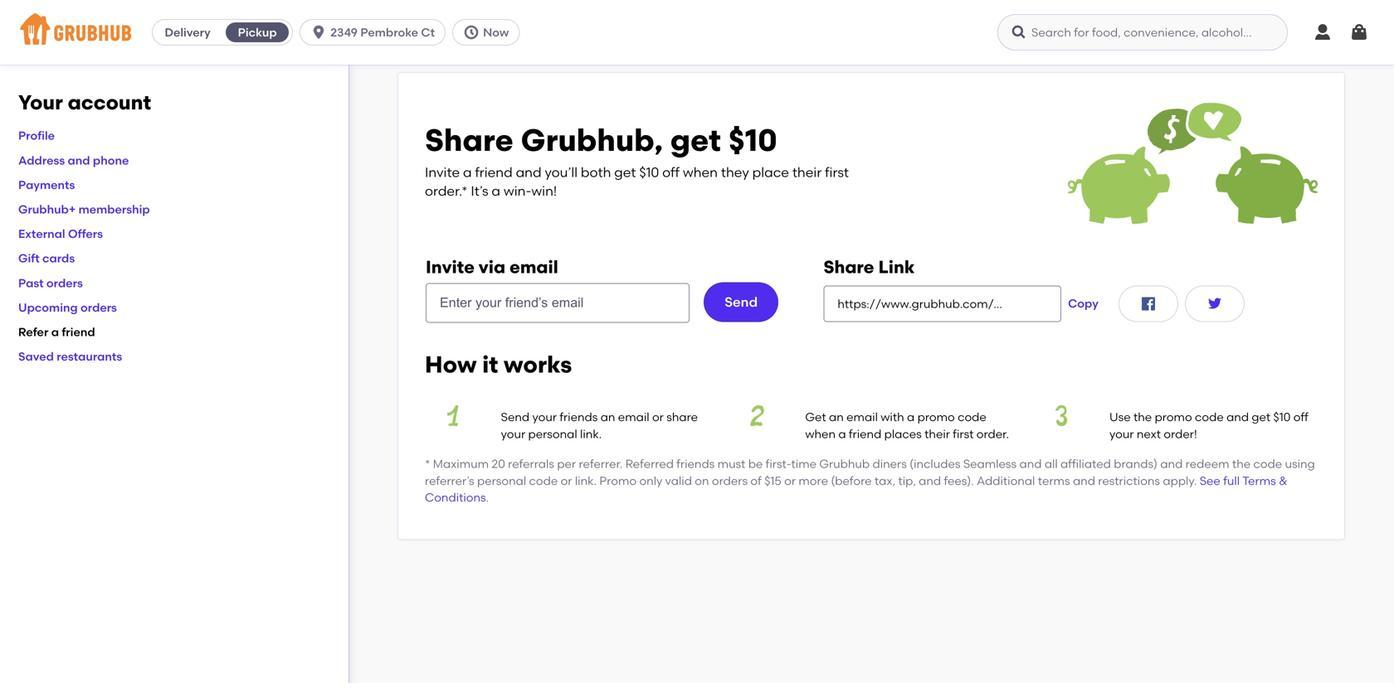 Task type: describe. For each thing, give the bounding box(es) containing it.
works
[[504, 351, 572, 379]]

link. inside the send your friends an email or share your personal link.
[[580, 427, 602, 441]]

pickup
[[238, 25, 277, 39]]

1 horizontal spatial get
[[670, 122, 721, 159]]

saved restaurants link
[[18, 350, 122, 364]]

and inside share grubhub, get $10 invite a friend and you'll both get $10 off when they place their first order.* it's a win-win!
[[516, 164, 542, 181]]

only
[[639, 474, 662, 488]]

additional
[[977, 474, 1035, 488]]

promo
[[599, 474, 637, 488]]

a right with
[[907, 410, 915, 424]]

invite inside share grubhub, get $10 invite a friend and you'll both get $10 off when they place their first order.* it's a win-win!
[[425, 164, 460, 181]]

friends inside * maximum 20 referrals per referrer. referred friends must be first-time grubhub diners (includes seamless and all affiliated brands) and redeem the code using referrer's personal code or link. promo only valid on orders of $15 or more (before tax, tip, and fees). additional terms and restrictions apply.
[[677, 457, 715, 471]]

address
[[18, 153, 65, 167]]

.
[[486, 491, 489, 505]]

offers
[[68, 227, 103, 241]]

1 vertical spatial friend
[[62, 325, 95, 339]]

now button
[[452, 19, 526, 46]]

using
[[1285, 457, 1315, 471]]

first inside 'get an email with a promo code when a friend places their first order.'
[[953, 427, 974, 441]]

order.*
[[425, 183, 468, 199]]

email for get an email with a promo code when a friend places their first order.
[[846, 410, 878, 424]]

it
[[482, 351, 498, 379]]

brands)
[[1114, 457, 1158, 471]]

conditions
[[425, 491, 486, 505]]

&
[[1279, 474, 1288, 488]]

redeem
[[1185, 457, 1229, 471]]

terms
[[1038, 474, 1070, 488]]

share for link
[[823, 257, 874, 278]]

(before
[[831, 474, 872, 488]]

share link
[[823, 257, 915, 278]]

address and phone
[[18, 153, 129, 167]]

svg image inside now button
[[463, 24, 480, 41]]

past orders link
[[18, 276, 83, 290]]

past orders
[[18, 276, 83, 290]]

grubhub+ membership
[[18, 202, 150, 217]]

now
[[483, 25, 509, 39]]

grubhub+ membership link
[[18, 202, 150, 217]]

2349 pembroke ct button
[[300, 19, 452, 46]]

it's
[[471, 183, 488, 199]]

friends inside the send your friends an email or share your personal link.
[[560, 410, 598, 424]]

with
[[881, 410, 904, 424]]

*
[[425, 457, 430, 471]]

delivery
[[165, 25, 211, 39]]

invite via email
[[426, 257, 558, 278]]

you'll
[[545, 164, 578, 181]]

(includes
[[910, 457, 960, 471]]

send button
[[704, 282, 778, 322]]

when inside 'get an email with a promo code when a friend places their first order.'
[[805, 427, 836, 441]]

share grubhub, get $10 invite a friend and you'll both get $10 off when they place their first order.* it's a win-win!
[[425, 122, 849, 199]]

orders for upcoming orders
[[81, 301, 117, 315]]

upcoming orders
[[18, 301, 117, 315]]

delivery button
[[153, 19, 222, 46]]

restrictions
[[1098, 474, 1160, 488]]

refer a friend
[[18, 325, 95, 339]]

gift cards
[[18, 252, 75, 266]]

restaurants
[[57, 350, 122, 364]]

per
[[557, 457, 576, 471]]

gift cards link
[[18, 252, 75, 266]]

their inside share grubhub, get $10 invite a friend and you'll both get $10 off when they place their first order.* it's a win-win!
[[792, 164, 822, 181]]

personal inside the send your friends an email or share your personal link.
[[528, 427, 577, 441]]

get an email with a promo code when a friend places their first order.
[[805, 410, 1009, 441]]

the inside * maximum 20 referrals per referrer. referred friends must be first-time grubhub diners (includes seamless and all affiliated brands) and redeem the code using referrer's personal code or link. promo only valid on orders of $15 or more (before tax, tip, and fees). additional terms and restrictions apply.
[[1232, 457, 1251, 471]]

pickup button
[[222, 19, 292, 46]]

terms
[[1242, 474, 1276, 488]]

saved
[[18, 350, 54, 364]]

grubhub
[[819, 457, 870, 471]]

and down (includes
[[919, 474, 941, 488]]

use the promo code and get $10 off your next order!
[[1109, 410, 1308, 441]]

and inside use the promo code and get $10 off your next order!
[[1226, 410, 1249, 424]]

a up it's
[[463, 164, 472, 181]]

link
[[878, 257, 915, 278]]

phone
[[93, 153, 129, 167]]

step 1 image
[[425, 406, 481, 427]]

code up the terms
[[1253, 457, 1282, 471]]

use
[[1109, 410, 1131, 424]]

1 horizontal spatial your
[[532, 410, 557, 424]]

pembroke
[[360, 25, 418, 39]]

your inside use the promo code and get $10 off your next order!
[[1109, 427, 1134, 441]]

refer a friend link
[[18, 325, 95, 339]]

main navigation navigation
[[0, 0, 1394, 65]]

your account
[[18, 90, 151, 115]]

the inside use the promo code and get $10 off your next order!
[[1133, 410, 1152, 424]]

account
[[68, 90, 151, 115]]

0 horizontal spatial your
[[501, 427, 525, 441]]

tax,
[[875, 474, 895, 488]]

valid
[[665, 474, 692, 488]]

payments
[[18, 178, 75, 192]]

see full terms & conditions link
[[425, 474, 1288, 505]]

1 vertical spatial svg image
[[1205, 294, 1225, 314]]

how it works
[[425, 351, 572, 379]]

on
[[695, 474, 709, 488]]

step 3 image
[[1033, 406, 1090, 427]]

and left all
[[1019, 457, 1042, 471]]

send for send
[[725, 294, 758, 310]]

affiliated
[[1061, 457, 1111, 471]]

time
[[791, 457, 817, 471]]

places
[[884, 427, 922, 441]]

see full terms & conditions
[[425, 474, 1288, 505]]

saved restaurants
[[18, 350, 122, 364]]

how
[[425, 351, 477, 379]]

1 vertical spatial $10
[[639, 164, 659, 181]]

Search for food, convenience, alcohol... search field
[[997, 14, 1288, 51]]

or inside the send your friends an email or share your personal link.
[[652, 410, 664, 424]]

profile
[[18, 129, 55, 143]]



Task type: vqa. For each thing, say whether or not it's contained in the screenshot.
the topmost OFF
yes



Task type: locate. For each thing, give the bounding box(es) containing it.
1 an from the left
[[601, 410, 615, 424]]

2 horizontal spatial friend
[[849, 427, 881, 441]]

1 horizontal spatial share
[[823, 257, 874, 278]]

1 horizontal spatial the
[[1232, 457, 1251, 471]]

next
[[1137, 427, 1161, 441]]

share grubhub and save image
[[1068, 100, 1318, 225]]

0 horizontal spatial personal
[[477, 474, 526, 488]]

0 horizontal spatial promo
[[917, 410, 955, 424]]

1 vertical spatial get
[[614, 164, 636, 181]]

send for send your friends an email or share your personal link.
[[501, 410, 530, 424]]

1 horizontal spatial svg image
[[1205, 294, 1225, 314]]

or right $15 on the bottom right of the page
[[784, 474, 796, 488]]

0 vertical spatial invite
[[425, 164, 460, 181]]

personal up per
[[528, 427, 577, 441]]

diners
[[872, 457, 907, 471]]

external
[[18, 227, 65, 241]]

0 vertical spatial $10
[[728, 122, 777, 159]]

0 vertical spatial share
[[425, 122, 513, 159]]

1 vertical spatial link.
[[575, 474, 597, 488]]

$10 inside use the promo code and get $10 off your next order!
[[1273, 410, 1291, 424]]

1 horizontal spatial when
[[805, 427, 836, 441]]

code up "order."
[[958, 410, 986, 424]]

0 horizontal spatial send
[[501, 410, 530, 424]]

and up win-
[[516, 164, 542, 181]]

off up using
[[1293, 410, 1308, 424]]

code
[[958, 410, 986, 424], [1195, 410, 1224, 424], [1253, 457, 1282, 471], [529, 474, 558, 488]]

0 vertical spatial their
[[792, 164, 822, 181]]

0 horizontal spatial svg image
[[310, 24, 327, 41]]

1 horizontal spatial friend
[[475, 164, 513, 181]]

1 horizontal spatial or
[[652, 410, 664, 424]]

0 horizontal spatial get
[[614, 164, 636, 181]]

link.
[[580, 427, 602, 441], [575, 474, 597, 488]]

get up the terms
[[1252, 410, 1271, 424]]

$10
[[728, 122, 777, 159], [639, 164, 659, 181], [1273, 410, 1291, 424]]

1 horizontal spatial personal
[[528, 427, 577, 441]]

or
[[652, 410, 664, 424], [561, 474, 572, 488], [784, 474, 796, 488]]

get up they on the top of page
[[670, 122, 721, 159]]

1 horizontal spatial their
[[924, 427, 950, 441]]

an up referrer.
[[601, 410, 615, 424]]

share left link
[[823, 257, 874, 278]]

personal down 20
[[477, 474, 526, 488]]

when inside share grubhub, get $10 invite a friend and you'll both get $10 off when they place their first order.* it's a win-win!
[[683, 164, 718, 181]]

2 horizontal spatial or
[[784, 474, 796, 488]]

0 vertical spatial send
[[725, 294, 758, 310]]

their right place
[[792, 164, 822, 181]]

promo up order!
[[1155, 410, 1192, 424]]

$10 up using
[[1273, 410, 1291, 424]]

2 horizontal spatial get
[[1252, 410, 1271, 424]]

friend inside share grubhub, get $10 invite a friend and you'll both get $10 off when they place their first order.* it's a win-win!
[[475, 164, 513, 181]]

send inside button
[[725, 294, 758, 310]]

email inside 'get an email with a promo code when a friend places their first order.'
[[846, 410, 878, 424]]

None text field
[[823, 286, 1061, 322]]

a right refer
[[51, 325, 59, 339]]

0 vertical spatial orders
[[46, 276, 83, 290]]

the up next
[[1133, 410, 1152, 424]]

a right it's
[[492, 183, 500, 199]]

seamless
[[963, 457, 1017, 471]]

your down use
[[1109, 427, 1134, 441]]

1 horizontal spatial send
[[725, 294, 758, 310]]

referrer.
[[579, 457, 623, 471]]

first left "order."
[[953, 427, 974, 441]]

first-
[[766, 457, 791, 471]]

an inside the send your friends an email or share your personal link.
[[601, 410, 615, 424]]

orders inside * maximum 20 referrals per referrer. referred friends must be first-time grubhub diners (includes seamless and all affiliated brands) and redeem the code using referrer's personal code or link. promo only valid on orders of $15 or more (before tax, tip, and fees). additional terms and restrictions apply.
[[712, 474, 748, 488]]

friend up it's
[[475, 164, 513, 181]]

code inside 'get an email with a promo code when a friend places their first order.'
[[958, 410, 986, 424]]

first inside share grubhub, get $10 invite a friend and you'll both get $10 off when they place their first order.* it's a win-win!
[[825, 164, 849, 181]]

email right via
[[510, 257, 558, 278]]

friend inside 'get an email with a promo code when a friend places their first order.'
[[849, 427, 881, 441]]

promo inside use the promo code and get $10 off your next order!
[[1155, 410, 1192, 424]]

0 horizontal spatial $10
[[639, 164, 659, 181]]

via
[[479, 257, 505, 278]]

1 horizontal spatial email
[[618, 410, 649, 424]]

invite up order.*
[[425, 164, 460, 181]]

their
[[792, 164, 822, 181], [924, 427, 950, 441]]

1 horizontal spatial $10
[[728, 122, 777, 159]]

Enter your friend's email email field
[[426, 283, 690, 323]]

2 horizontal spatial $10
[[1273, 410, 1291, 424]]

2 vertical spatial get
[[1252, 410, 1271, 424]]

link. up referrer.
[[580, 427, 602, 441]]

code inside use the promo code and get $10 off your next order!
[[1195, 410, 1224, 424]]

0 horizontal spatial share
[[425, 122, 513, 159]]

friends up on in the bottom of the page
[[677, 457, 715, 471]]

share for grubhub,
[[425, 122, 513, 159]]

0 vertical spatial personal
[[528, 427, 577, 441]]

copy
[[1068, 297, 1098, 311]]

apply.
[[1163, 474, 1197, 488]]

external offers
[[18, 227, 103, 241]]

code up order!
[[1195, 410, 1224, 424]]

and down affiliated
[[1073, 474, 1095, 488]]

orders for past orders
[[46, 276, 83, 290]]

email for invite via email
[[510, 257, 558, 278]]

2 promo from the left
[[1155, 410, 1192, 424]]

payments link
[[18, 178, 75, 192]]

email left share
[[618, 410, 649, 424]]

ct
[[421, 25, 435, 39]]

link. inside * maximum 20 referrals per referrer. referred friends must be first-time grubhub diners (includes seamless and all affiliated brands) and redeem the code using referrer's personal code or link. promo only valid on orders of $15 or more (before tax, tip, and fees). additional terms and restrictions apply.
[[575, 474, 597, 488]]

0 vertical spatial when
[[683, 164, 718, 181]]

svg image inside 2349 pembroke ct button
[[310, 24, 327, 41]]

referred
[[625, 457, 674, 471]]

promo up places
[[917, 410, 955, 424]]

svg image
[[1313, 22, 1333, 42], [1349, 22, 1369, 42], [463, 24, 480, 41], [1011, 24, 1027, 41], [1138, 294, 1158, 314]]

20
[[492, 457, 505, 471]]

and up redeem at the bottom of page
[[1226, 410, 1249, 424]]

friends up per
[[560, 410, 598, 424]]

1 vertical spatial their
[[924, 427, 950, 441]]

email
[[510, 257, 558, 278], [618, 410, 649, 424], [846, 410, 878, 424]]

0 horizontal spatial friends
[[560, 410, 598, 424]]

$10 right the both on the left top
[[639, 164, 659, 181]]

refer
[[18, 325, 48, 339]]

off left they on the top of page
[[662, 164, 680, 181]]

0 horizontal spatial the
[[1133, 410, 1152, 424]]

be
[[748, 457, 763, 471]]

an inside 'get an email with a promo code when a friend places their first order.'
[[829, 410, 844, 424]]

0 vertical spatial first
[[825, 164, 849, 181]]

1 horizontal spatial first
[[953, 427, 974, 441]]

a up grubhub
[[838, 427, 846, 441]]

step 2 image
[[729, 406, 785, 427]]

first right place
[[825, 164, 849, 181]]

an right get at the bottom of page
[[829, 410, 844, 424]]

your up 20
[[501, 427, 525, 441]]

1 vertical spatial friends
[[677, 457, 715, 471]]

1 vertical spatial send
[[501, 410, 530, 424]]

grubhub,
[[521, 122, 663, 159]]

an
[[601, 410, 615, 424], [829, 410, 844, 424]]

off inside share grubhub, get $10 invite a friend and you'll both get $10 off when they place their first order.* it's a win-win!
[[662, 164, 680, 181]]

0 vertical spatial get
[[670, 122, 721, 159]]

0 horizontal spatial friend
[[62, 325, 95, 339]]

share
[[666, 410, 698, 424]]

both
[[581, 164, 611, 181]]

$15
[[764, 474, 781, 488]]

and up apply.
[[1160, 457, 1183, 471]]

your
[[18, 90, 63, 115]]

their inside 'get an email with a promo code when a friend places their first order.'
[[924, 427, 950, 441]]

when down get at the bottom of page
[[805, 427, 836, 441]]

1 vertical spatial when
[[805, 427, 836, 441]]

0 vertical spatial friends
[[560, 410, 598, 424]]

send
[[725, 294, 758, 310], [501, 410, 530, 424]]

0 horizontal spatial off
[[662, 164, 680, 181]]

order.
[[976, 427, 1009, 441]]

promo
[[917, 410, 955, 424], [1155, 410, 1192, 424]]

membership
[[78, 202, 150, 217]]

or down per
[[561, 474, 572, 488]]

place
[[752, 164, 789, 181]]

invite left via
[[426, 257, 475, 278]]

get right the both on the left top
[[614, 164, 636, 181]]

* maximum 20 referrals per referrer. referred friends must be first-time grubhub diners (includes seamless and all affiliated brands) and redeem the code using referrer's personal code or link. promo only valid on orders of $15 or more (before tax, tip, and fees). additional terms and restrictions apply.
[[425, 457, 1315, 488]]

0 horizontal spatial when
[[683, 164, 718, 181]]

0 vertical spatial svg image
[[310, 24, 327, 41]]

orders up upcoming orders link at the left top of the page
[[46, 276, 83, 290]]

0 horizontal spatial an
[[601, 410, 615, 424]]

2 vertical spatial $10
[[1273, 410, 1291, 424]]

friend
[[475, 164, 513, 181], [62, 325, 95, 339], [849, 427, 881, 441]]

your up the referrals
[[532, 410, 557, 424]]

2 horizontal spatial email
[[846, 410, 878, 424]]

0 horizontal spatial their
[[792, 164, 822, 181]]

link. down referrer.
[[575, 474, 597, 488]]

address and phone link
[[18, 153, 129, 167]]

fees).
[[944, 474, 974, 488]]

when left they on the top of page
[[683, 164, 718, 181]]

0 vertical spatial friend
[[475, 164, 513, 181]]

0 vertical spatial the
[[1133, 410, 1152, 424]]

1 horizontal spatial off
[[1293, 410, 1308, 424]]

1 vertical spatial off
[[1293, 410, 1308, 424]]

1 horizontal spatial friends
[[677, 457, 715, 471]]

0 horizontal spatial first
[[825, 164, 849, 181]]

more
[[799, 474, 828, 488]]

orders up refer a friend
[[81, 301, 117, 315]]

code down the referrals
[[529, 474, 558, 488]]

and left phone
[[68, 153, 90, 167]]

send inside the send your friends an email or share your personal link.
[[501, 410, 530, 424]]

referrals
[[508, 457, 554, 471]]

2 an from the left
[[829, 410, 844, 424]]

0 vertical spatial link.
[[580, 427, 602, 441]]

grubhub+
[[18, 202, 76, 217]]

2 horizontal spatial your
[[1109, 427, 1134, 441]]

when
[[683, 164, 718, 181], [805, 427, 836, 441]]

$10 up place
[[728, 122, 777, 159]]

past
[[18, 276, 44, 290]]

upcoming
[[18, 301, 78, 315]]

win-
[[504, 183, 531, 199]]

their up (includes
[[924, 427, 950, 441]]

win!
[[531, 183, 557, 199]]

svg image
[[310, 24, 327, 41], [1205, 294, 1225, 314]]

your
[[532, 410, 557, 424], [501, 427, 525, 441], [1109, 427, 1134, 441]]

1 vertical spatial share
[[823, 257, 874, 278]]

0 vertical spatial off
[[662, 164, 680, 181]]

profile link
[[18, 129, 55, 143]]

email inside the send your friends an email or share your personal link.
[[618, 410, 649, 424]]

share up it's
[[425, 122, 513, 159]]

1 vertical spatial orders
[[81, 301, 117, 315]]

1 promo from the left
[[917, 410, 955, 424]]

2 vertical spatial orders
[[712, 474, 748, 488]]

1 horizontal spatial an
[[829, 410, 844, 424]]

gift
[[18, 252, 40, 266]]

email left with
[[846, 410, 878, 424]]

get inside use the promo code and get $10 off your next order!
[[1252, 410, 1271, 424]]

1 horizontal spatial promo
[[1155, 410, 1192, 424]]

0 horizontal spatial email
[[510, 257, 558, 278]]

upcoming orders link
[[18, 301, 117, 315]]

order!
[[1164, 427, 1197, 441]]

see
[[1200, 474, 1220, 488]]

or left share
[[652, 410, 664, 424]]

get
[[670, 122, 721, 159], [614, 164, 636, 181], [1252, 410, 1271, 424]]

off
[[662, 164, 680, 181], [1293, 410, 1308, 424]]

full
[[1223, 474, 1240, 488]]

the up full
[[1232, 457, 1251, 471]]

friend up saved restaurants
[[62, 325, 95, 339]]

orders down must at bottom
[[712, 474, 748, 488]]

share inside share grubhub, get $10 invite a friend and you'll both get $10 off when they place their first order.* it's a win-win!
[[425, 122, 513, 159]]

2 vertical spatial friend
[[849, 427, 881, 441]]

personal inside * maximum 20 referrals per referrer. referred friends must be first-time grubhub diners (includes seamless and all affiliated brands) and redeem the code using referrer's personal code or link. promo only valid on orders of $15 or more (before tax, tip, and fees). additional terms and restrictions apply.
[[477, 474, 526, 488]]

0 horizontal spatial or
[[561, 474, 572, 488]]

1 vertical spatial personal
[[477, 474, 526, 488]]

get
[[805, 410, 826, 424]]

2349
[[330, 25, 358, 39]]

of
[[750, 474, 762, 488]]

friend down with
[[849, 427, 881, 441]]

tip,
[[898, 474, 916, 488]]

friends
[[560, 410, 598, 424], [677, 457, 715, 471]]

maximum
[[433, 457, 489, 471]]

1 vertical spatial invite
[[426, 257, 475, 278]]

a
[[463, 164, 472, 181], [492, 183, 500, 199], [51, 325, 59, 339], [907, 410, 915, 424], [838, 427, 846, 441]]

must
[[717, 457, 745, 471]]

referrer's
[[425, 474, 474, 488]]

promo inside 'get an email with a promo code when a friend places their first order.'
[[917, 410, 955, 424]]

off inside use the promo code and get $10 off your next order!
[[1293, 410, 1308, 424]]

1 vertical spatial first
[[953, 427, 974, 441]]

1 vertical spatial the
[[1232, 457, 1251, 471]]



